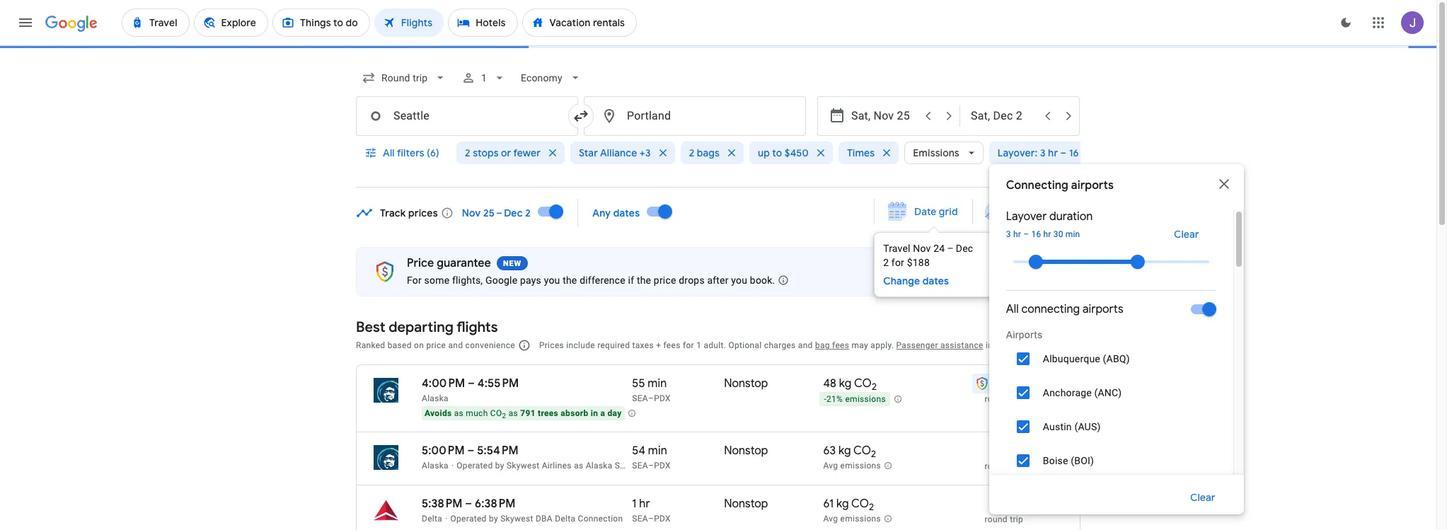 Task type: locate. For each thing, give the bounding box(es) containing it.
bag
[[815, 340, 830, 350]]

1 vertical spatial nonstop
[[724, 444, 768, 458]]

and left bag
[[798, 340, 813, 350]]

layover duration
[[1006, 209, 1093, 224]]

avg emissions for 61
[[823, 514, 881, 524]]

ranked based on price and convenience
[[356, 340, 515, 350]]

you right after
[[731, 275, 747, 286]]

1 button
[[456, 61, 513, 95]]

1 horizontal spatial you
[[731, 275, 747, 286]]

5:38 pm
[[422, 497, 462, 511]]

trip inside the $308 round trip
[[1010, 514, 1023, 524]]

1 and from the left
[[448, 340, 463, 350]]

as right airlines
[[574, 461, 583, 471]]

avg emissions
[[823, 461, 881, 471], [823, 514, 881, 524]]

you right pays
[[544, 275, 560, 286]]

kg inside 63 kg co 2
[[838, 444, 851, 458]]

sea right connection at the bottom left
[[632, 514, 648, 524]]

2 delta from the left
[[555, 514, 576, 524]]

0 horizontal spatial the
[[563, 275, 577, 286]]

0 vertical spatial round
[[985, 394, 1008, 404]]

track
[[380, 206, 406, 219]]

nonstop flight. element for 63
[[724, 444, 768, 460]]

emissions down 61 kg co 2
[[840, 514, 881, 524]]

taxes
[[632, 340, 654, 350]]

1 nonstop from the top
[[724, 376, 768, 391]]

– down layover
[[1023, 229, 1029, 239]]

price left graph
[[1013, 205, 1037, 218]]

0 vertical spatial dates
[[613, 206, 640, 219]]

trip down $298 text box
[[1010, 461, 1023, 471]]

trip inside $298 round trip
[[1010, 461, 1023, 471]]

1 vertical spatial trip
[[1010, 461, 1023, 471]]

some
[[424, 275, 450, 286]]

2 nonstop from the top
[[724, 444, 768, 458]]

dates
[[613, 206, 640, 219], [923, 275, 949, 287]]

1 vertical spatial clear
[[1190, 491, 1216, 504]]

2 vertical spatial emissions
[[840, 514, 881, 524]]

price up the for
[[407, 256, 434, 270]]

min up connecting airports
[[1108, 146, 1126, 159]]

None field
[[356, 65, 453, 91], [515, 65, 588, 91], [356, 65, 453, 91], [515, 65, 588, 91]]

1 pdx from the top
[[654, 393, 671, 403]]

-21% emissions
[[824, 394, 886, 404]]

fees right +
[[663, 340, 681, 350]]

1 inside 1 popup button
[[481, 72, 487, 84]]

best departing flights main content
[[356, 194, 1124, 530]]

operated by skywest dba delta connection
[[450, 514, 623, 524]]

– inside popup button
[[1060, 146, 1067, 159]]

1 nonstop flight. element from the top
[[724, 376, 768, 393]]

1 vertical spatial by
[[489, 514, 498, 524]]

0 vertical spatial price
[[1013, 205, 1037, 218]]

– down 'total duration 1 hr.' element
[[648, 514, 654, 524]]

operated down 5:38 pm – 6:38 pm
[[450, 514, 487, 524]]

date grid
[[914, 205, 958, 218]]

kg inside 61 kg co 2
[[836, 497, 849, 511]]

1 vertical spatial avg
[[823, 514, 838, 524]]

1
[[481, 72, 487, 84], [696, 340, 701, 350], [632, 497, 637, 511]]

skywest down 5:54 pm text box
[[507, 461, 540, 471]]

stops
[[473, 146, 499, 159]]

pdx down total duration 55 min. element
[[654, 393, 671, 403]]

flight details. leaves seattle-tacoma international airport at 5:38 pm on saturday, november 25 and arrives at portland international airport at 6:38 pm on saturday, november 25. image
[[1037, 494, 1071, 528]]

round inside the $308 round trip
[[985, 514, 1008, 524]]

0 horizontal spatial 30
[[1054, 229, 1063, 239]]

min right 55
[[648, 376, 667, 391]]

up
[[758, 146, 770, 159]]

2 fees from the left
[[832, 340, 849, 350]]

1 vertical spatial operated
[[450, 514, 487, 524]]

$308
[[997, 497, 1023, 511]]

for down travel at the top of page
[[892, 257, 904, 268]]

2 vertical spatial nonstop
[[724, 497, 768, 511]]

2 vertical spatial round
[[985, 514, 1008, 524]]

kg right 48 on the right bottom of page
[[839, 376, 852, 391]]

16 up connecting airports
[[1069, 146, 1079, 159]]

3 down layover
[[1006, 229, 1011, 239]]

5:00 pm – 5:54 pm
[[422, 444, 519, 458]]

30 down layover duration
[[1054, 229, 1063, 239]]

find the best price region
[[356, 194, 1124, 297]]

61
[[823, 497, 834, 511]]

min down duration
[[1066, 229, 1080, 239]]

1 vertical spatial nov
[[913, 243, 931, 254]]

0 horizontal spatial for
[[683, 340, 694, 350]]

3 right the layover:
[[1040, 146, 1046, 159]]

0 vertical spatial kg
[[839, 376, 852, 391]]

pdx for 54 min
[[654, 461, 671, 471]]

1 horizontal spatial dates
[[923, 275, 949, 287]]

1 vertical spatial sea
[[632, 461, 648, 471]]

1 vertical spatial nonstop flight. element
[[724, 444, 768, 460]]

2 inside 63 kg co 2
[[871, 448, 876, 460]]

2 left stops
[[465, 146, 470, 159]]

Arrival time: 5:54 PM. text field
[[477, 444, 519, 458]]

–
[[1060, 146, 1067, 159], [1023, 229, 1029, 239], [468, 376, 475, 391], [648, 393, 654, 403], [467, 444, 474, 458], [648, 461, 654, 471], [465, 497, 472, 511], [648, 514, 654, 524]]

2 left bags
[[689, 146, 695, 159]]

1 vertical spatial price
[[426, 340, 446, 350]]

0 vertical spatial for
[[892, 257, 904, 268]]

0 vertical spatial price
[[654, 275, 676, 286]]

on
[[414, 340, 424, 350]]

trip down $308
[[1010, 514, 1023, 524]]

emissions down 63 kg co 2
[[840, 461, 881, 471]]

2 left 791
[[502, 412, 506, 420]]

2 vertical spatial kg
[[836, 497, 849, 511]]

min right 54
[[648, 444, 667, 458]]

as
[[454, 408, 464, 418], [509, 408, 518, 418], [574, 461, 583, 471]]

0 vertical spatial 16
[[1069, 146, 1079, 159]]

1 vertical spatial all
[[1006, 302, 1019, 316]]

2 down travel at the top of page
[[883, 257, 889, 268]]

Return text field
[[971, 97, 1036, 135]]

0 horizontal spatial 1
[[481, 72, 487, 84]]

emissions
[[913, 146, 959, 159]]

co inside avoids as much co 2 as 791 trees absorb in a day
[[490, 408, 502, 418]]

 image
[[451, 461, 454, 471]]

price left drops
[[654, 275, 676, 286]]

1 horizontal spatial 30
[[1094, 146, 1106, 159]]

54
[[632, 444, 645, 458]]

None search field
[[356, 61, 1244, 530]]

airports up duration
[[1071, 178, 1114, 192]]

co for 54 min
[[853, 444, 871, 458]]

3 nonstop flight. element from the top
[[724, 497, 768, 513]]

sea down 55
[[632, 393, 648, 403]]

pdx for 1 hr
[[654, 514, 671, 524]]

1 vertical spatial 3
[[1006, 229, 1011, 239]]

trip down $258
[[1010, 394, 1023, 404]]

sea inside 55 min sea – pdx
[[632, 393, 648, 403]]

sea for 54
[[632, 461, 648, 471]]

– down total duration 55 min. element
[[648, 393, 654, 403]]

nov 24 – dec 2
[[883, 243, 973, 268]]

6:38 pm
[[475, 497, 516, 511]]

for left adult.
[[683, 340, 694, 350]]

1 vertical spatial for
[[683, 340, 694, 350]]

1 vertical spatial avg emissions
[[823, 514, 881, 524]]

avg down 63
[[823, 461, 838, 471]]

1 horizontal spatial for
[[892, 257, 904, 268]]

based
[[388, 340, 412, 350]]

0 vertical spatial 3
[[1040, 146, 1046, 159]]

skywest
[[615, 461, 649, 471]]

kg for 63
[[838, 444, 851, 458]]

pdx down total duration 54 min. element
[[654, 461, 671, 471]]

as left much
[[454, 408, 464, 418]]

2 the from the left
[[637, 275, 651, 286]]

1 vertical spatial dates
[[923, 275, 949, 287]]

(anc)
[[1094, 387, 1122, 398]]

co inside the 48 kg co 2
[[854, 376, 872, 391]]

duration
[[1050, 209, 1093, 224]]

for inside for $188 change dates
[[892, 257, 904, 268]]

kg for 61
[[836, 497, 849, 511]]

passenger assistance button
[[896, 340, 983, 350]]

the left 'difference' at left bottom
[[563, 275, 577, 286]]

avoids
[[425, 408, 452, 418]]

all inside button
[[383, 146, 395, 159]]

avg emissions down 61 kg co 2
[[823, 514, 881, 524]]

2 avg emissions from the top
[[823, 514, 881, 524]]

2 horizontal spatial as
[[574, 461, 583, 471]]

nov up $188
[[913, 243, 931, 254]]

1 vertical spatial 1
[[696, 340, 701, 350]]

0 horizontal spatial nov
[[462, 206, 481, 219]]

0 vertical spatial skywest
[[507, 461, 540, 471]]

1 vertical spatial kg
[[838, 444, 851, 458]]

3 pdx from the top
[[654, 514, 671, 524]]

all filters (6) button
[[356, 136, 451, 170]]

1 vertical spatial price
[[407, 256, 434, 270]]

operated for operated by skywest dba delta connection
[[450, 514, 487, 524]]

0 vertical spatial avg emissions
[[823, 461, 881, 471]]

total duration 55 min. element
[[632, 376, 724, 393]]

nonstop flight. element
[[724, 376, 768, 393], [724, 444, 768, 460], [724, 497, 768, 513]]

0 vertical spatial 1
[[481, 72, 487, 84]]

1 horizontal spatial the
[[637, 275, 651, 286]]

16 down layover
[[1031, 229, 1041, 239]]

None text field
[[356, 96, 578, 136]]

2 vertical spatial trip
[[1010, 514, 1023, 524]]

1 round from the top
[[985, 394, 1008, 404]]

price for price guarantee
[[407, 256, 434, 270]]

alaska up the avoids
[[422, 393, 449, 403]]

0 horizontal spatial 3
[[1006, 229, 1011, 239]]

nov right the learn more about tracked prices icon
[[462, 206, 481, 219]]

2 sea from the top
[[632, 461, 648, 471]]

1 horizontal spatial all
[[1006, 302, 1019, 316]]

2 vertical spatial 1
[[632, 497, 637, 511]]

0 vertical spatial trip
[[1010, 394, 1023, 404]]

1 delta from the left
[[422, 514, 442, 524]]

times button
[[839, 136, 899, 170]]

1 horizontal spatial nov
[[913, 243, 931, 254]]

dates inside for $188 change dates
[[923, 275, 949, 287]]

1 avg emissions from the top
[[823, 461, 881, 471]]

operated
[[457, 461, 493, 471], [450, 514, 487, 524]]

2 inside nov 24 – dec 2
[[883, 257, 889, 268]]

2 up -21% emissions
[[872, 381, 877, 393]]

+3
[[640, 146, 651, 159]]

price
[[1013, 205, 1037, 218], [407, 256, 434, 270]]

co right much
[[490, 408, 502, 418]]

1 fees from the left
[[663, 340, 681, 350]]

by down 5:54 pm text box
[[495, 461, 504, 471]]

1 vertical spatial round
[[985, 461, 1008, 471]]

learn more about ranking image
[[518, 339, 531, 352]]

co right 63
[[853, 444, 871, 458]]

hr
[[1048, 146, 1058, 159], [1081, 146, 1091, 159], [1013, 229, 1021, 239], [1043, 229, 1051, 239], [639, 497, 650, 511]]

nov for 25 – dec
[[462, 206, 481, 219]]

albuquerque
[[1043, 353, 1100, 364]]

best
[[356, 318, 385, 336]]

3 hr to 16 hr 30 min text field
[[1006, 229, 1080, 239]]

avg down 61
[[823, 514, 838, 524]]

0 vertical spatial clear button
[[1157, 223, 1216, 246]]

1 horizontal spatial 1
[[632, 497, 637, 511]]

1 sea from the top
[[632, 393, 648, 403]]

1 horizontal spatial delta
[[555, 514, 576, 524]]

1 horizontal spatial price
[[1013, 205, 1037, 218]]

round
[[985, 394, 1008, 404], [985, 461, 1008, 471], [985, 514, 1008, 524]]

1 horizontal spatial fees
[[832, 340, 849, 350]]

nov
[[462, 206, 481, 219], [913, 243, 931, 254]]

2 avg from the top
[[823, 514, 838, 524]]

operated down leaves seattle-tacoma international airport at 5:00 pm on saturday, november 25 and arrives at portland international airport at 5:54 pm on saturday, november 25. element
[[457, 461, 493, 471]]

Departure time: 4:00 PM. text field
[[422, 376, 465, 391]]

as left 791
[[509, 408, 518, 418]]

2 nonstop flight. element from the top
[[724, 444, 768, 460]]

3 nonstop from the top
[[724, 497, 768, 511]]

None text field
[[584, 96, 806, 136]]

all left filters
[[383, 146, 395, 159]]

round down $298 text box
[[985, 461, 1008, 471]]

dates down $188
[[923, 275, 949, 287]]

$258
[[998, 376, 1023, 391]]

avg emissions for 63
[[823, 461, 881, 471]]

0 vertical spatial nonstop flight. element
[[724, 376, 768, 393]]

2 right 61
[[869, 501, 874, 513]]

alaska inside 4:00 pm – 4:55 pm alaska
[[422, 393, 449, 403]]

austin
[[1043, 421, 1072, 432]]

co for 55 min
[[854, 376, 872, 391]]

co up -21% emissions
[[854, 376, 872, 391]]

– down total duration 54 min. element
[[648, 461, 654, 471]]

0 horizontal spatial delta
[[422, 514, 442, 524]]

– left 6:38 pm
[[465, 497, 472, 511]]

1 for 1 hr sea – pdx
[[632, 497, 637, 511]]

delta right dba
[[555, 514, 576, 524]]

2 right 25 – dec
[[525, 206, 531, 219]]

3 round from the top
[[985, 514, 1008, 524]]

3 inside popup button
[[1040, 146, 1046, 159]]

grid
[[939, 205, 958, 218]]

guarantee
[[437, 256, 491, 270]]

flights
[[457, 318, 498, 336]]

0 vertical spatial by
[[495, 461, 504, 471]]

change appearance image
[[1329, 6, 1363, 40]]

round down 308 us dollars text box in the bottom of the page
[[985, 514, 1008, 524]]

1 vertical spatial emissions
[[840, 461, 881, 471]]

round for $298
[[985, 461, 1008, 471]]

airports up (abq)
[[1083, 302, 1123, 316]]

– inside 54 min sea – pdx
[[648, 461, 654, 471]]

price inside button
[[1013, 205, 1037, 218]]

pays
[[520, 275, 541, 286]]

– left the arrival time: 4:55 pm. text field
[[468, 376, 475, 391]]

connecting
[[1006, 178, 1069, 192]]

ranked
[[356, 340, 385, 350]]

(abq)
[[1103, 353, 1130, 364]]

0 vertical spatial nonstop
[[724, 376, 768, 391]]

3 trip from the top
[[1010, 514, 1023, 524]]

1 vertical spatial pdx
[[654, 461, 671, 471]]

price for price graph
[[1013, 205, 1037, 218]]

avg emissions down 63 kg co 2
[[823, 461, 881, 471]]

nov inside nov 24 – dec 2
[[913, 243, 931, 254]]

track prices
[[380, 206, 438, 219]]

0 horizontal spatial you
[[544, 275, 560, 286]]

3 sea from the top
[[632, 514, 648, 524]]

30 up connecting airports
[[1094, 146, 1106, 159]]

all up the airports on the bottom
[[1006, 302, 1019, 316]]

connecting airports
[[1006, 178, 1114, 192]]

2 stops or fewer
[[465, 146, 541, 159]]

connecting
[[1021, 302, 1080, 316]]

price right "on"
[[426, 340, 446, 350]]

co inside 61 kg co 2
[[851, 497, 869, 511]]

flights,
[[452, 275, 483, 286]]

258 US dollars text field
[[998, 376, 1023, 391]]

– up connecting airports
[[1060, 146, 1067, 159]]

nov for 24 – dec
[[913, 243, 931, 254]]

alaska down the 5:00 pm
[[422, 461, 449, 471]]

price
[[654, 275, 676, 286], [426, 340, 446, 350]]

nonstop flight. element for 61
[[724, 497, 768, 513]]

price guarantee
[[407, 256, 491, 270]]

1 horizontal spatial price
[[654, 275, 676, 286]]

to
[[772, 146, 782, 159]]

1 horizontal spatial 16
[[1069, 146, 1079, 159]]

4:00 pm
[[422, 376, 465, 391]]

0 vertical spatial 30
[[1094, 146, 1106, 159]]

0 vertical spatial sea
[[632, 393, 648, 403]]

pdx inside 55 min sea – pdx
[[654, 393, 671, 403]]

0 vertical spatial avg
[[823, 461, 838, 471]]

2 and from the left
[[798, 340, 813, 350]]

date
[[914, 205, 937, 218]]

0 vertical spatial operated
[[457, 461, 493, 471]]

0 vertical spatial all
[[383, 146, 395, 159]]

co inside 63 kg co 2
[[853, 444, 871, 458]]

layover: 3 hr – 16 hr 30 min
[[998, 146, 1126, 159]]

kg inside the 48 kg co 2
[[839, 376, 852, 391]]

1 horizontal spatial and
[[798, 340, 813, 350]]

Arrival time: 6:38 PM. text field
[[475, 497, 516, 511]]

1 vertical spatial skywest
[[500, 514, 533, 524]]

2 right 63
[[871, 448, 876, 460]]

if
[[628, 275, 634, 286]]

the right if
[[637, 275, 651, 286]]

for $188 change dates
[[883, 257, 949, 287]]

prices include required taxes + fees for 1 adult. optional charges and bag fees may apply. passenger assistance
[[539, 340, 983, 350]]

clear
[[1174, 228, 1199, 241], [1190, 491, 1216, 504]]

Departure time: 5:38 PM. text field
[[422, 497, 462, 511]]

delta down departure time: 5:38 pm. text field
[[422, 514, 442, 524]]

prices
[[539, 340, 564, 350]]

sea inside 1 hr sea – pdx
[[632, 514, 648, 524]]

star alliance +3
[[579, 146, 651, 159]]

emissions
[[845, 394, 886, 404], [840, 461, 881, 471], [840, 514, 881, 524]]

0 horizontal spatial price
[[407, 256, 434, 270]]

by for airlines
[[495, 461, 504, 471]]

dates right "any"
[[613, 206, 640, 219]]

2 vertical spatial pdx
[[654, 514, 671, 524]]

learn more about price guarantee image
[[766, 263, 800, 297]]

0 horizontal spatial 16
[[1031, 229, 1041, 239]]

2 pdx from the top
[[654, 461, 671, 471]]

1 horizontal spatial 3
[[1040, 146, 1046, 159]]

0 vertical spatial nov
[[462, 206, 481, 219]]

sea down 54
[[632, 461, 648, 471]]

sea inside 54 min sea – pdx
[[632, 461, 648, 471]]

nonstop flight. element for 48
[[724, 376, 768, 393]]

price graph
[[1013, 205, 1066, 218]]

skywest down 6:38 pm text field
[[500, 514, 533, 524]]

by:
[[1044, 338, 1058, 351]]

round inside $298 round trip
[[985, 461, 1008, 471]]

emissions down the 48 kg co 2
[[845, 394, 886, 404]]

co right 61
[[851, 497, 869, 511]]

sort by: button
[[1016, 332, 1081, 357]]

pdx down 'total duration 1 hr.' element
[[654, 514, 671, 524]]

hr inside 1 hr sea – pdx
[[639, 497, 650, 511]]

+
[[656, 340, 661, 350]]

2
[[465, 146, 470, 159], [689, 146, 695, 159], [525, 206, 531, 219], [883, 257, 889, 268], [872, 381, 877, 393], [502, 412, 506, 420], [871, 448, 876, 460], [869, 501, 874, 513]]

pdx inside 54 min sea – pdx
[[654, 461, 671, 471]]

round for $308
[[985, 514, 1008, 524]]

1 avg from the top
[[823, 461, 838, 471]]

avg for 63
[[823, 461, 838, 471]]

2 vertical spatial nonstop flight. element
[[724, 497, 768, 513]]

skywest for dba
[[500, 514, 533, 524]]

kg right 61
[[836, 497, 849, 511]]

0 horizontal spatial fees
[[663, 340, 681, 350]]

fees
[[663, 340, 681, 350], [832, 340, 849, 350]]

-
[[824, 394, 827, 404]]

2 inside 61 kg co 2
[[869, 501, 874, 513]]

0 horizontal spatial all
[[383, 146, 395, 159]]

fees right bag
[[832, 340, 849, 350]]

Arrival time: 4:55 PM. text field
[[478, 376, 519, 391]]

1 vertical spatial clear button
[[1173, 481, 1233, 514]]

1 vertical spatial 30
[[1054, 229, 1063, 239]]

and down flights
[[448, 340, 463, 350]]

round down $258
[[985, 394, 1008, 404]]

0 horizontal spatial and
[[448, 340, 463, 350]]

pdx inside 1 hr sea – pdx
[[654, 514, 671, 524]]

kg right 63
[[838, 444, 851, 458]]

trip for $308
[[1010, 514, 1023, 524]]

0 vertical spatial pdx
[[654, 393, 671, 403]]

by down 6:38 pm text field
[[489, 514, 498, 524]]

2 trip from the top
[[1010, 461, 1023, 471]]

1 the from the left
[[563, 275, 577, 286]]

2 vertical spatial sea
[[632, 514, 648, 524]]

2 round from the top
[[985, 461, 1008, 471]]

include
[[566, 340, 595, 350]]

1 inside 1 hr sea – pdx
[[632, 497, 637, 511]]

emissions button
[[905, 136, 984, 170]]

convenience
[[465, 340, 515, 350]]

2 inside avoids as much co 2 as 791 trees absorb in a day
[[502, 412, 506, 420]]



Task type: vqa. For each thing, say whether or not it's contained in the screenshot.
Total duration 55 min. element
yes



Task type: describe. For each thing, give the bounding box(es) containing it.
leaves seattle-tacoma international airport at 5:00 pm on saturday, november 25 and arrives at portland international airport at 5:54 pm on saturday, november 25. element
[[422, 444, 519, 458]]

– inside 55 min sea – pdx
[[648, 393, 654, 403]]

skywest for airlines
[[507, 461, 540, 471]]

emissions for 61
[[840, 514, 881, 524]]

– inside 4:00 pm – 4:55 pm alaska
[[468, 376, 475, 391]]

1 trip from the top
[[1010, 394, 1023, 404]]

travel
[[883, 243, 913, 254]]

avoids as much co2 as 791 trees absorb in a day. learn more about this calculation. image
[[627, 409, 636, 418]]

pdx for 55 min
[[654, 393, 671, 403]]

55
[[632, 376, 645, 391]]

much
[[466, 408, 488, 418]]

25 – dec
[[483, 206, 523, 219]]

2 inside the 48 kg co 2
[[872, 381, 877, 393]]

54 min sea – pdx
[[632, 444, 671, 471]]

5:38 pm – 6:38 pm
[[422, 497, 516, 511]]

nov 25 – dec 2
[[462, 206, 531, 219]]

in
[[591, 408, 598, 418]]

0 horizontal spatial dates
[[613, 206, 640, 219]]

swap origin and destination. image
[[573, 108, 589, 125]]

$188
[[907, 257, 930, 268]]

anchorage (anc)
[[1043, 387, 1122, 398]]

$298
[[998, 444, 1023, 458]]

leaves seattle-tacoma international airport at 4:00 pm on saturday, november 25 and arrives at portland international airport at 4:55 pm on saturday, november 25. element
[[422, 376, 519, 391]]

min inside 55 min sea – pdx
[[648, 376, 667, 391]]

0 horizontal spatial price
[[426, 340, 446, 350]]

co for 1 hr
[[851, 497, 869, 511]]

any dates
[[592, 206, 640, 219]]

kg for 48
[[839, 376, 852, 391]]

learn more about tracked prices image
[[441, 206, 453, 219]]

google
[[485, 275, 518, 286]]

leaves seattle-tacoma international airport at 5:38 pm on saturday, november 25 and arrives at portland international airport at 6:38 pm on saturday, november 25. element
[[422, 497, 516, 511]]

layover
[[1006, 209, 1047, 224]]

$298 round trip
[[985, 444, 1023, 471]]

change dates button
[[883, 274, 980, 288]]

alaska left skywest
[[586, 461, 613, 471]]

sea for 1
[[632, 514, 648, 524]]

(boi)
[[1071, 455, 1094, 466]]

61 kg co 2
[[823, 497, 874, 513]]

apply.
[[871, 340, 894, 350]]

– inside 1 hr sea – pdx
[[648, 514, 654, 524]]

avoids as much co 2 as 791 trees absorb in a day
[[425, 408, 622, 420]]

$450
[[785, 146, 809, 159]]

0 horizontal spatial as
[[454, 408, 464, 418]]

layover: 3 hr – 16 hr 30 min button
[[989, 136, 1150, 170]]

1 vertical spatial 16
[[1031, 229, 1041, 239]]

4:55 pm
[[478, 376, 519, 391]]

sort
[[1021, 338, 1041, 351]]

departing
[[389, 318, 454, 336]]

2 bags
[[689, 146, 720, 159]]

Departure text field
[[851, 97, 916, 135]]

total duration 54 min. element
[[632, 444, 724, 460]]

nonstop for 61
[[724, 497, 768, 511]]

adult.
[[704, 340, 726, 350]]

5:00 pm
[[422, 444, 465, 458]]

alliance
[[600, 146, 637, 159]]

avg for 61
[[823, 514, 838, 524]]

difference
[[580, 275, 626, 286]]

bags
[[697, 146, 720, 159]]

– left 5:54 pm
[[467, 444, 474, 458]]

21%
[[827, 394, 843, 404]]

1 vertical spatial airports
[[1083, 302, 1123, 316]]

bag fees button
[[815, 340, 849, 350]]

all for all connecting airports
[[1006, 302, 1019, 316]]

drops
[[679, 275, 705, 286]]

for
[[407, 275, 422, 286]]

date grid button
[[878, 199, 969, 224]]

up to $450 button
[[749, 136, 833, 170]]

$308 round trip
[[985, 497, 1023, 524]]

passenger
[[896, 340, 938, 350]]

by for dba
[[489, 514, 498, 524]]

filters
[[397, 146, 424, 159]]

48
[[823, 376, 836, 391]]

1 for 1
[[481, 72, 487, 84]]

main menu image
[[17, 14, 34, 31]]

all filters (6)
[[383, 146, 439, 159]]

2 horizontal spatial 1
[[696, 340, 701, 350]]

may
[[852, 340, 868, 350]]

1 hr sea – pdx
[[632, 497, 671, 524]]

5:54 pm
[[477, 444, 519, 458]]

for some flights, google pays you the difference if the price drops after you book.
[[407, 275, 775, 286]]

55 min sea – pdx
[[632, 376, 671, 403]]

operated for operated by skywest airlines as alaska skywest
[[457, 461, 493, 471]]

assistance
[[941, 340, 983, 350]]

dba
[[536, 514, 553, 524]]

nonstop for 48
[[724, 376, 768, 391]]

63
[[823, 444, 836, 458]]

sort by:
[[1021, 338, 1058, 351]]

airports
[[1006, 329, 1043, 340]]

best departing flights
[[356, 318, 498, 336]]

(aus)
[[1075, 421, 1101, 432]]

0 vertical spatial clear
[[1174, 228, 1199, 241]]

loading results progress bar
[[0, 45, 1447, 48]]

boise (boi)
[[1043, 455, 1094, 466]]

0 vertical spatial emissions
[[845, 394, 886, 404]]

none search field containing connecting airports
[[356, 61, 1244, 530]]

albuquerque (abq)
[[1043, 353, 1130, 364]]

boise
[[1043, 455, 1068, 466]]

all for all filters (6)
[[383, 146, 395, 159]]

sea for 55
[[632, 393, 648, 403]]

1 you from the left
[[544, 275, 560, 286]]

2 bags button
[[681, 136, 744, 170]]

absorb
[[561, 408, 588, 418]]

times
[[847, 146, 875, 159]]

min inside 54 min sea – pdx
[[648, 444, 667, 458]]

book.
[[750, 275, 775, 286]]

nonstop for 63
[[724, 444, 768, 458]]

Departure time: 5:00 PM. text field
[[422, 444, 465, 458]]

New feature text field
[[497, 256, 528, 270]]

1 horizontal spatial as
[[509, 408, 518, 418]]

day
[[608, 408, 622, 418]]

trip for $298
[[1010, 461, 1023, 471]]

prices
[[408, 206, 438, 219]]

298 US dollars text field
[[998, 444, 1023, 458]]

price graph button
[[976, 199, 1078, 224]]

total duration 1 hr. element
[[632, 497, 724, 513]]

star alliance +3 button
[[570, 136, 675, 170]]

308 US dollars text field
[[997, 497, 1023, 511]]

a
[[600, 408, 605, 418]]

austin (aus)
[[1043, 421, 1101, 432]]

2 you from the left
[[731, 275, 747, 286]]

24 – dec
[[934, 243, 973, 254]]

connection
[[578, 514, 623, 524]]

min inside popup button
[[1108, 146, 1126, 159]]

optional
[[729, 340, 762, 350]]

new
[[503, 259, 521, 268]]

trees
[[538, 408, 558, 418]]

fewer
[[513, 146, 541, 159]]

layover:
[[998, 146, 1038, 159]]

16 inside popup button
[[1069, 146, 1079, 159]]

2 inside 2 stops or fewer popup button
[[465, 146, 470, 159]]

emissions for 63
[[840, 461, 881, 471]]

30 inside "layover: 3 hr – 16 hr 30 min" popup button
[[1094, 146, 1106, 159]]

required
[[597, 340, 630, 350]]

up to $450
[[758, 146, 809, 159]]

0 vertical spatial airports
[[1071, 178, 1114, 192]]

close dialog image
[[1216, 176, 1233, 192]]

2 inside 2 bags popup button
[[689, 146, 695, 159]]



